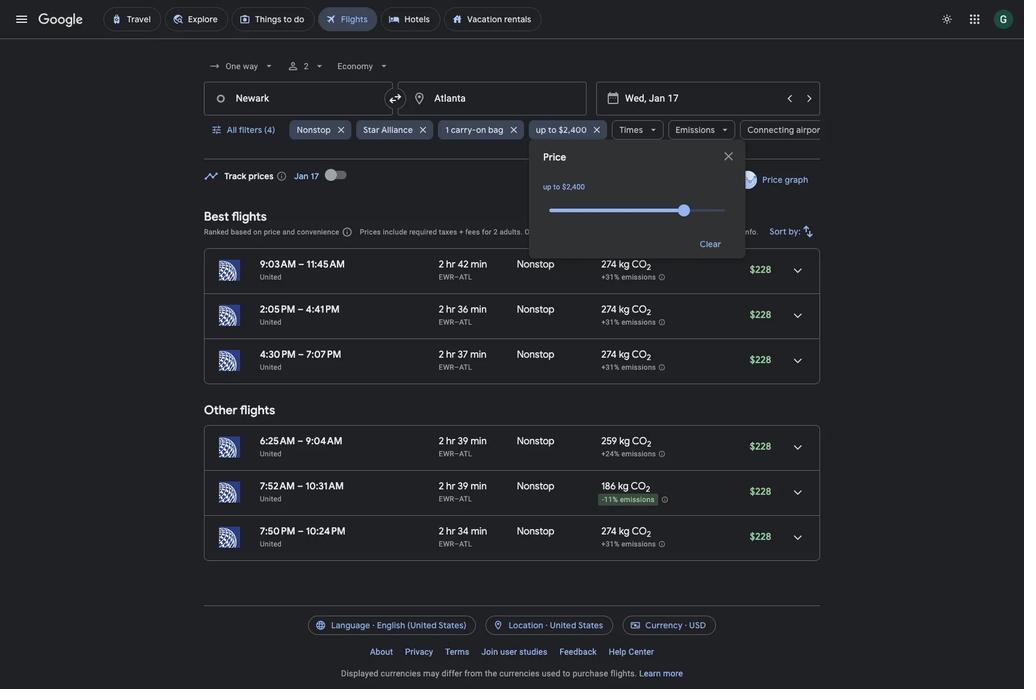 Task type: locate. For each thing, give the bounding box(es) containing it.
2 currencies from the left
[[500, 669, 540, 679]]

1 vertical spatial 39
[[458, 481, 469, 493]]

1 horizontal spatial on
[[476, 125, 486, 135]]

None search field
[[204, 52, 849, 259]]

274 kg co 2 for 2 hr 34 min
[[602, 526, 651, 540]]

up inside popup button
[[536, 125, 546, 135]]

Arrival time: 10:31 AM. text field
[[306, 481, 344, 493]]

hr inside 2 hr 36 min ewr – atl
[[446, 304, 456, 316]]

228 us dollars text field left flight details. leaves newark liberty international airport at 2:05 pm on wednesday, january 17 and arrives at hartsfield-jackson atlanta international airport at 4:41 pm on wednesday, january 17. icon
[[750, 309, 772, 321]]

nonstop flight. element for 11:45 am
[[517, 259, 555, 273]]

terms link
[[439, 643, 476, 662]]

10:31 am
[[306, 481, 344, 493]]

4 hr from the top
[[446, 436, 456, 448]]

price down up to $2,400 popup button
[[543, 152, 567, 164]]

4 ewr from the top
[[439, 450, 455, 459]]

united down 7:52 am at the left bottom of page
[[260, 495, 282, 504]]

3 ewr from the top
[[439, 364, 455, 372]]

Arrival time: 4:41 PM. text field
[[306, 304, 340, 316]]

2 hr 39 min ewr – atl for 10:31 am
[[439, 481, 487, 504]]

Arrival time: 9:04 AM. text field
[[306, 436, 343, 448]]

2 inside 2 hr 42 min ewr – atl
[[439, 259, 444, 271]]

hr for 9:04 am
[[446, 436, 456, 448]]

total duration 2 hr 39 min. element
[[439, 436, 517, 450], [439, 481, 517, 495]]

total duration 2 hr 34 min. element
[[439, 526, 517, 540]]

3 atl from the top
[[460, 364, 473, 372]]

6 $228 from the top
[[750, 532, 772, 544]]

hr for 10:31 am
[[446, 481, 456, 493]]

+31% emissions
[[602, 273, 656, 282], [602, 319, 656, 327], [602, 364, 656, 372], [602, 541, 656, 549]]

1 vertical spatial to
[[554, 183, 561, 191]]

0 vertical spatial to
[[548, 125, 557, 135]]

+31%
[[602, 273, 620, 282], [602, 319, 620, 327], [602, 364, 620, 372], [602, 541, 620, 549]]

– inside the 2 hr 34 min ewr – atl
[[455, 541, 460, 549]]

0 horizontal spatial on
[[253, 228, 262, 237]]

2 hr 36 min ewr – atl
[[439, 304, 487, 327]]

1 vertical spatial on
[[253, 228, 262, 237]]

kg inside 259 kg co 2
[[620, 436, 630, 448]]

for
[[482, 228, 492, 237]]

5 nonstop flight. element from the top
[[517, 481, 555, 495]]

displayed currencies may differ from the currencies used to purchase flights. learn more
[[341, 669, 683, 679]]

min inside 2 hr 37 min ewr – atl
[[471, 349, 487, 361]]

Arrival time: 7:07 PM. text field
[[306, 349, 341, 361]]

nonstop for 7:07 pm
[[517, 349, 555, 361]]

0 vertical spatial 39
[[458, 436, 469, 448]]

up up optional
[[543, 183, 552, 191]]

2 hr from the top
[[446, 304, 456, 316]]

united inside 7:52 am – 10:31 am united
[[260, 495, 282, 504]]

atl for 10:31 am
[[460, 495, 473, 504]]

currencies down privacy
[[381, 669, 421, 679]]

atl inside 2 hr 42 min ewr – atl
[[460, 273, 473, 282]]

228 us dollars text field left flight details. leaves newark liberty international airport at 4:30 pm on wednesday, january 17 and arrives at hartsfield-jackson atlanta international airport at 7:07 pm on wednesday, january 17. icon
[[750, 355, 772, 367]]

co for 10:31 am
[[631, 481, 646, 493]]

228 us dollars text field left flight details. leaves newark liberty international airport at 6:25 am on wednesday, january 17 and arrives at hartsfield-jackson atlanta international airport at 9:04 am on wednesday, january 17. "icon"
[[750, 441, 772, 453]]

6 atl from the top
[[460, 541, 473, 549]]

2 hr 42 min ewr – atl
[[439, 259, 487, 282]]

leaves newark liberty international airport at 9:03 am on wednesday, january 17 and arrives at hartsfield-jackson atlanta international airport at 11:45 am on wednesday, january 17. element
[[260, 259, 345, 271]]

terms
[[445, 648, 470, 657]]

total duration 2 hr 36 min. element
[[439, 304, 517, 318]]

co for 9:04 am
[[632, 436, 648, 448]]

on left bag
[[476, 125, 486, 135]]

help center
[[609, 648, 654, 657]]

atl inside the 2 hr 34 min ewr – atl
[[460, 541, 473, 549]]

jan 17
[[294, 171, 319, 182]]

10:24 pm
[[306, 526, 346, 538]]

Departure time: 6:25 AM. text field
[[260, 436, 295, 448]]

alliance
[[381, 125, 413, 135]]

and right price
[[283, 228, 295, 237]]

prices
[[249, 171, 274, 182]]

0 vertical spatial flights
[[232, 210, 267, 225]]

atl inside 2 hr 36 min ewr – atl
[[460, 318, 473, 327]]

united inside 2:05 pm – 4:41 pm united
[[260, 318, 282, 327]]

1 vertical spatial 2 hr 39 min ewr – atl
[[439, 481, 487, 504]]

nonstop flight. element
[[517, 259, 555, 273], [517, 304, 555, 318], [517, 349, 555, 363], [517, 436, 555, 450], [517, 481, 555, 495], [517, 526, 555, 540]]

4 274 from the top
[[602, 526, 617, 538]]

9:03 am – 11:45 am united
[[260, 259, 345, 282]]

1 vertical spatial flights
[[240, 403, 275, 418]]

usd
[[690, 621, 707, 632]]

atl for 10:24 pm
[[460, 541, 473, 549]]

6 nonstop flight. element from the top
[[517, 526, 555, 540]]

ewr for 9:04 am
[[439, 450, 455, 459]]

39 for 9:04 am
[[458, 436, 469, 448]]

based
[[231, 228, 252, 237]]

united for 4:30 pm
[[260, 364, 282, 372]]

ewr inside 2 hr 36 min ewr – atl
[[439, 318, 455, 327]]

3 274 kg co 2 from the top
[[602, 349, 651, 363]]

1 274 from the top
[[602, 259, 617, 271]]

united inside '9:03 am – 11:45 am united'
[[260, 273, 282, 282]]

clear button
[[686, 230, 736, 259]]

$2,400 left the times
[[559, 125, 587, 135]]

1 39 from the top
[[458, 436, 469, 448]]

$228 left flight details. leaves newark liberty international airport at 6:25 am on wednesday, january 17 and arrives at hartsfield-jackson atlanta international airport at 9:04 am on wednesday, january 17. "icon"
[[750, 441, 772, 453]]

2 nonstop flight. element from the top
[[517, 304, 555, 318]]

1 vertical spatial up to $2,400
[[543, 183, 585, 191]]

to up optional charges and
[[554, 183, 561, 191]]

2 vertical spatial 228 us dollars text field
[[750, 532, 772, 544]]

united down "departure time: 6:25 am." text box
[[260, 450, 282, 459]]

flights
[[232, 210, 267, 225], [240, 403, 275, 418]]

nonstop flight. element for 9:04 am
[[517, 436, 555, 450]]

2 ewr from the top
[[439, 318, 455, 327]]

nonstop for 10:31 am
[[517, 481, 555, 493]]

– inside 6:25 am – 9:04 am united
[[298, 436, 304, 448]]

1 2 hr 39 min ewr – atl from the top
[[439, 436, 487, 459]]

4 nonstop flight. element from the top
[[517, 436, 555, 450]]

6 ewr from the top
[[439, 541, 455, 549]]

and right charges
[[584, 228, 597, 237]]

min for 10:24 pm
[[471, 526, 487, 538]]

flights up based
[[232, 210, 267, 225]]

united down 7:50 pm text field
[[260, 541, 282, 549]]

kg for 9:04 am
[[620, 436, 630, 448]]

0 horizontal spatial price
[[543, 152, 567, 164]]

1 vertical spatial price
[[763, 175, 783, 185]]

united down 2:05 pm
[[260, 318, 282, 327]]

united inside 6:25 am – 9:04 am united
[[260, 450, 282, 459]]

274 for 2 hr 37 min
[[602, 349, 617, 361]]

nonstop button
[[290, 116, 351, 144]]

min inside 2 hr 36 min ewr – atl
[[471, 304, 487, 316]]

0 vertical spatial up to $2,400
[[536, 125, 587, 135]]

2 274 from the top
[[602, 304, 617, 316]]

1 vertical spatial up
[[543, 183, 552, 191]]

None text field
[[204, 82, 393, 116]]

2 39 from the top
[[458, 481, 469, 493]]

$2,400 up charges
[[563, 183, 585, 191]]

3 nonstop flight. element from the top
[[517, 349, 555, 363]]

on
[[476, 125, 486, 135], [253, 228, 262, 237]]

$228 left flight details. leaves newark liberty international airport at 7:50 pm on wednesday, january 17 and arrives at hartsfield-jackson atlanta international airport at 10:24 pm on wednesday, january 17. image
[[750, 532, 772, 544]]

states)
[[439, 621, 467, 632]]

5 $228 from the top
[[750, 486, 772, 498]]

ewr for 10:24 pm
[[439, 541, 455, 549]]

on inside main content
[[253, 228, 262, 237]]

4 +31% from the top
[[602, 541, 620, 549]]

flights right other
[[240, 403, 275, 418]]

4 atl from the top
[[460, 450, 473, 459]]

0 vertical spatial $2,400
[[559, 125, 587, 135]]

– inside 2 hr 42 min ewr – atl
[[455, 273, 460, 282]]

0 vertical spatial price
[[543, 152, 567, 164]]

co inside '186 kg co 2'
[[631, 481, 646, 493]]

3 274 from the top
[[602, 349, 617, 361]]

2
[[304, 61, 309, 71], [494, 228, 498, 237], [439, 259, 444, 271], [647, 263, 651, 273], [439, 304, 444, 316], [647, 308, 651, 318], [439, 349, 444, 361], [647, 353, 651, 363], [439, 436, 444, 448], [648, 440, 652, 450], [439, 481, 444, 493], [646, 485, 651, 495], [439, 526, 444, 538], [647, 530, 651, 540]]

5 atl from the top
[[460, 495, 473, 504]]

1 +31% emissions from the top
[[602, 273, 656, 282]]

2 atl from the top
[[460, 318, 473, 327]]

united down 9:03 am text box
[[260, 273, 282, 282]]

convenience
[[297, 228, 339, 237]]

up right bag
[[536, 125, 546, 135]]

flights for best flights
[[232, 210, 267, 225]]

6 hr from the top
[[446, 526, 456, 538]]

228 US dollars text field
[[750, 264, 772, 276], [750, 309, 772, 321]]

3 228 us dollars text field from the top
[[750, 532, 772, 544]]

6:25 am
[[260, 436, 295, 448]]

1 horizontal spatial price
[[763, 175, 783, 185]]

studies
[[520, 648, 548, 657]]

currencies down 'join user studies' link
[[500, 669, 540, 679]]

close dialog image
[[722, 149, 736, 164]]

currencies
[[381, 669, 421, 679], [500, 669, 540, 679]]

united down 4:30 pm
[[260, 364, 282, 372]]

hr inside the 2 hr 34 min ewr – atl
[[446, 526, 456, 538]]

from
[[465, 669, 483, 679]]

up to $2,400 button
[[529, 116, 608, 144]]

optional
[[525, 228, 553, 237]]

ewr inside the 2 hr 34 min ewr – atl
[[439, 541, 455, 549]]

min
[[471, 259, 487, 271], [471, 304, 487, 316], [471, 349, 487, 361], [471, 436, 487, 448], [471, 481, 487, 493], [471, 526, 487, 538]]

274 for 2 hr 42 min
[[602, 259, 617, 271]]

228 US dollars text field
[[750, 355, 772, 367], [750, 441, 772, 453], [750, 532, 772, 544]]

nonstop for 10:24 pm
[[517, 526, 555, 538]]

0 vertical spatial total duration 2 hr 39 min. element
[[439, 436, 517, 450]]

5 hr from the top
[[446, 481, 456, 493]]

bag
[[489, 125, 504, 135]]

2 inside 2 hr 37 min ewr – atl
[[439, 349, 444, 361]]

2 total duration 2 hr 39 min. element from the top
[[439, 481, 517, 495]]

1 +31% from the top
[[602, 273, 620, 282]]

min inside 2 hr 42 min ewr – atl
[[471, 259, 487, 271]]

leaves newark liberty international airport at 4:30 pm on wednesday, january 17 and arrives at hartsfield-jackson atlanta international airport at 7:07 pm on wednesday, january 17. element
[[260, 349, 341, 361]]

hr inside 2 hr 42 min ewr – atl
[[446, 259, 456, 271]]

united inside 4:30 pm – 7:07 pm united
[[260, 364, 282, 372]]

4 +31% emissions from the top
[[602, 541, 656, 549]]

None text field
[[398, 82, 587, 116]]

to right used
[[563, 669, 571, 679]]

main content
[[204, 161, 821, 571]]

on inside popup button
[[476, 125, 486, 135]]

1 vertical spatial 228 us dollars text field
[[750, 309, 772, 321]]

1 $228 from the top
[[750, 264, 772, 276]]

7:07 pm
[[306, 349, 341, 361]]

to right bag
[[548, 125, 557, 135]]

1 ewr from the top
[[439, 273, 455, 282]]

atl for 7:07 pm
[[460, 364, 473, 372]]

atl inside 2 hr 37 min ewr – atl
[[460, 364, 473, 372]]

2 hr 39 min ewr – atl
[[439, 436, 487, 459], [439, 481, 487, 504]]

connecting airports button
[[741, 116, 849, 144]]

up to $2,400
[[536, 125, 587, 135], [543, 183, 585, 191]]

1 228 us dollars text field from the top
[[750, 355, 772, 367]]

7:52 am – 10:31 am united
[[260, 481, 344, 504]]

1 horizontal spatial and
[[584, 228, 597, 237]]

1 228 us dollars text field from the top
[[750, 264, 772, 276]]

+31% for 2 hr 42 min
[[602, 273, 620, 282]]

kg for 10:24 pm
[[619, 526, 630, 538]]

$228 left flight details. leaves newark liberty international airport at 9:03 am on wednesday, january 17 and arrives at hartsfield-jackson atlanta international airport at 11:45 am on wednesday, january 17. image
[[750, 264, 772, 276]]

5 ewr from the top
[[439, 495, 455, 504]]

Departure text field
[[626, 82, 780, 115]]

kg inside '186 kg co 2'
[[618, 481, 629, 493]]

1 hr from the top
[[446, 259, 456, 271]]

airports
[[797, 125, 829, 135]]

on left price
[[253, 228, 262, 237]]

1 total duration 2 hr 39 min. element from the top
[[439, 436, 517, 450]]

emissions for 2 hr 42 min
[[622, 273, 656, 282]]

flight details. leaves newark liberty international airport at 7:50 pm on wednesday, january 17 and arrives at hartsfield-jackson atlanta international airport at 10:24 pm on wednesday, january 17. image
[[784, 524, 813, 553]]

star alliance button
[[356, 116, 434, 144]]

optional charges and
[[525, 228, 599, 237]]

1 vertical spatial total duration 2 hr 39 min. element
[[439, 481, 517, 495]]

united inside 7:50 pm – 10:24 pm united
[[260, 541, 282, 549]]

2 $228 from the top
[[750, 309, 772, 321]]

11:45 am
[[307, 259, 345, 271]]

connecting
[[748, 125, 795, 135]]

price left graph
[[763, 175, 783, 185]]

united for 7:52 am
[[260, 495, 282, 504]]

2 274 kg co 2 from the top
[[602, 304, 651, 318]]

nonstop for 4:41 pm
[[517, 304, 555, 316]]

feedback link
[[554, 643, 603, 662]]

4 $228 from the top
[[750, 441, 772, 453]]

$228 left flight details. leaves newark liberty international airport at 2:05 pm on wednesday, january 17 and arrives at hartsfield-jackson atlanta international airport at 4:41 pm on wednesday, january 17. icon
[[750, 309, 772, 321]]

2 +31% from the top
[[602, 319, 620, 327]]

min inside the 2 hr 34 min ewr – atl
[[471, 526, 487, 538]]

ewr for 11:45 am
[[439, 273, 455, 282]]

228 us dollars text field left flight details. leaves newark liberty international airport at 9:03 am on wednesday, january 17 and arrives at hartsfield-jackson atlanta international airport at 11:45 am on wednesday, january 17. image
[[750, 264, 772, 276]]

0 horizontal spatial and
[[283, 228, 295, 237]]

–
[[299, 259, 304, 271], [455, 273, 460, 282], [298, 304, 304, 316], [455, 318, 460, 327], [298, 349, 304, 361], [455, 364, 460, 372], [298, 436, 304, 448], [455, 450, 460, 459], [297, 481, 303, 493], [455, 495, 460, 504], [298, 526, 304, 538], [455, 541, 460, 549]]

+31% emissions for 2 hr 37 min
[[602, 364, 656, 372]]

swap origin and destination. image
[[388, 92, 403, 106]]

– inside 2 hr 37 min ewr – atl
[[455, 364, 460, 372]]

fees
[[466, 228, 480, 237]]

price inside button
[[763, 175, 783, 185]]

co inside 259 kg co 2
[[632, 436, 648, 448]]

4 274 kg co 2 from the top
[[602, 526, 651, 540]]

other
[[204, 403, 238, 418]]

1 horizontal spatial currencies
[[500, 669, 540, 679]]

None field
[[204, 55, 280, 77], [333, 55, 395, 77], [204, 55, 280, 77], [333, 55, 395, 77]]

0 vertical spatial up
[[536, 125, 546, 135]]

$228 left flight details. leaves newark liberty international airport at 4:30 pm on wednesday, january 17 and arrives at hartsfield-jackson atlanta international airport at 7:07 pm on wednesday, january 17. icon
[[750, 355, 772, 367]]

1 vertical spatial 228 us dollars text field
[[750, 441, 772, 453]]

used
[[542, 669, 561, 679]]

3 +31% from the top
[[602, 364, 620, 372]]

ewr for 4:41 pm
[[439, 318, 455, 327]]

274 for 2 hr 34 min
[[602, 526, 617, 538]]

259 kg co 2
[[602, 436, 652, 450]]

Arrival time: 11:45 AM. text field
[[307, 259, 345, 271]]

emissions for 2 hr 36 min
[[622, 319, 656, 327]]

find the best price region
[[204, 161, 821, 200]]

1 274 kg co 2 from the top
[[602, 259, 651, 273]]

2 2 hr 39 min ewr – atl from the top
[[439, 481, 487, 504]]

(united
[[408, 621, 437, 632]]

34
[[458, 526, 469, 538]]

0 vertical spatial 2 hr 39 min ewr – atl
[[439, 436, 487, 459]]

connecting airports
[[748, 125, 829, 135]]

join
[[482, 648, 498, 657]]

1 currencies from the left
[[381, 669, 421, 679]]

to inside popup button
[[548, 125, 557, 135]]

learn more about tracked prices image
[[276, 171, 287, 182]]

0 vertical spatial 228 us dollars text field
[[750, 355, 772, 367]]

+31% emissions for 2 hr 42 min
[[602, 273, 656, 282]]

more
[[664, 669, 683, 679]]

privacy link
[[399, 643, 439, 662]]

ranked based on price and convenience
[[204, 228, 339, 237]]

united left states
[[550, 621, 577, 632]]

3 +31% emissions from the top
[[602, 364, 656, 372]]

leaves newark liberty international airport at 7:50 pm on wednesday, january 17 and arrives at hartsfield-jackson atlanta international airport at 10:24 pm on wednesday, january 17. element
[[260, 526, 346, 538]]

$228 for 7:07 pm
[[750, 355, 772, 367]]

total duration 2 hr 39 min. element for 186
[[439, 481, 517, 495]]

228 us dollars text field left flight details. leaves newark liberty international airport at 7:50 pm on wednesday, january 17 and arrives at hartsfield-jackson atlanta international airport at 10:24 pm on wednesday, january 17. image
[[750, 532, 772, 544]]

ewr inside 2 hr 42 min ewr – atl
[[439, 273, 455, 282]]

and
[[283, 228, 295, 237], [584, 228, 597, 237]]

3 $228 from the top
[[750, 355, 772, 367]]

adults.
[[500, 228, 523, 237]]

– inside 2 hr 36 min ewr – atl
[[455, 318, 460, 327]]

$228 left flight details. leaves newark liberty international airport at 7:52 am on wednesday, january 17 and arrives at hartsfield-jackson atlanta international airport at 10:31 am on wednesday, january 17. icon
[[750, 486, 772, 498]]

2 228 us dollars text field from the top
[[750, 309, 772, 321]]

+31% for 2 hr 37 min
[[602, 364, 620, 372]]

kg for 7:07 pm
[[619, 349, 630, 361]]

1 carry-on bag
[[446, 125, 504, 135]]

2 and from the left
[[584, 228, 597, 237]]

(4)
[[264, 125, 275, 135]]

6:25 am – 9:04 am united
[[260, 436, 343, 459]]

main menu image
[[14, 12, 29, 26]]

2 +31% emissions from the top
[[602, 319, 656, 327]]

1 atl from the top
[[460, 273, 473, 282]]

0 vertical spatial on
[[476, 125, 486, 135]]

ewr inside 2 hr 37 min ewr – atl
[[439, 364, 455, 372]]

hr inside 2 hr 37 min ewr – atl
[[446, 349, 456, 361]]

min for 4:41 pm
[[471, 304, 487, 316]]

nonstop
[[297, 125, 331, 135], [517, 259, 555, 271], [517, 304, 555, 316], [517, 349, 555, 361], [517, 436, 555, 448], [517, 481, 555, 493], [517, 526, 555, 538]]

english
[[377, 621, 406, 632]]

united
[[260, 273, 282, 282], [260, 318, 282, 327], [260, 364, 282, 372], [260, 450, 282, 459], [260, 495, 282, 504], [260, 541, 282, 549], [550, 621, 577, 632]]

3 hr from the top
[[446, 349, 456, 361]]

259
[[602, 436, 617, 448]]

1 nonstop flight. element from the top
[[517, 259, 555, 273]]

0 horizontal spatial currencies
[[381, 669, 421, 679]]

0 vertical spatial 228 us dollars text field
[[750, 264, 772, 276]]

2 hr 39 min ewr – atl for 9:04 am
[[439, 436, 487, 459]]

nonstop flight. element for 4:41 pm
[[517, 304, 555, 318]]



Task type: describe. For each thing, give the bounding box(es) containing it.
nonstop flight. element for 7:07 pm
[[517, 349, 555, 363]]

total duration 2 hr 37 min. element
[[439, 349, 517, 363]]

– inside 7:52 am – 10:31 am united
[[297, 481, 303, 493]]

228 US dollars text field
[[750, 486, 772, 498]]

+24% emissions
[[602, 450, 656, 459]]

11%
[[604, 496, 618, 505]]

include
[[383, 228, 408, 237]]

nonstop for 11:45 am
[[517, 259, 555, 271]]

ranked
[[204, 228, 229, 237]]

feedback
[[560, 648, 597, 657]]

274 for 2 hr 36 min
[[602, 304, 617, 316]]

join user studies link
[[476, 643, 554, 662]]

Departure time: 2:05 PM. text field
[[260, 304, 295, 316]]

total duration 2 hr 42 min. element
[[439, 259, 517, 273]]

4:41 pm
[[306, 304, 340, 316]]

leaves newark liberty international airport at 2:05 pm on wednesday, january 17 and arrives at hartsfield-jackson atlanta international airport at 4:41 pm on wednesday, january 17. element
[[260, 304, 340, 316]]

$228 for 9:04 am
[[750, 441, 772, 453]]

1 and from the left
[[283, 228, 295, 237]]

all filters (4) button
[[204, 116, 285, 144]]

emissions for 2 hr 34 min
[[622, 541, 656, 549]]

kg for 11:45 am
[[619, 259, 630, 271]]

flights for other flights
[[240, 403, 275, 418]]

star
[[363, 125, 380, 135]]

Arrival time: 10:24 PM. text field
[[306, 526, 346, 538]]

jan
[[294, 171, 309, 182]]

nonstop flight. element for 10:24 pm
[[517, 526, 555, 540]]

best
[[204, 210, 229, 225]]

times button
[[613, 116, 664, 144]]

language
[[331, 621, 370, 632]]

2 vertical spatial to
[[563, 669, 571, 679]]

join user studies
[[482, 648, 548, 657]]

2:05 pm – 4:41 pm united
[[260, 304, 340, 327]]

emissions
[[676, 125, 715, 135]]

price graph button
[[731, 169, 818, 191]]

228 us dollars text field for 274
[[750, 355, 772, 367]]

english (united states)
[[377, 621, 467, 632]]

Departure time: 9:03 AM. text field
[[260, 259, 296, 271]]

-11% emissions
[[602, 496, 655, 505]]

emissions for 2 hr 39 min
[[622, 450, 656, 459]]

the
[[485, 669, 497, 679]]

united for 9:03 am
[[260, 273, 282, 282]]

274 kg co 2 for 2 hr 37 min
[[602, 349, 651, 363]]

sort
[[770, 226, 787, 237]]

sort by:
[[770, 226, 801, 237]]

graph
[[785, 175, 809, 185]]

2 inside 259 kg co 2
[[648, 440, 652, 450]]

help
[[609, 648, 627, 657]]

user
[[501, 648, 517, 657]]

about link
[[364, 643, 399, 662]]

ewr for 10:31 am
[[439, 495, 455, 504]]

2 inside the 2 hr 34 min ewr – atl
[[439, 526, 444, 538]]

min for 9:04 am
[[471, 436, 487, 448]]

4:30 pm
[[260, 349, 296, 361]]

Departure time: 7:52 AM. text field
[[260, 481, 295, 493]]

price for price graph
[[763, 175, 783, 185]]

2 inside '186 kg co 2'
[[646, 485, 651, 495]]

price for price
[[543, 152, 567, 164]]

36
[[458, 304, 469, 316]]

274 kg co 2 for 2 hr 42 min
[[602, 259, 651, 273]]

2 inside 2 hr 36 min ewr – atl
[[439, 304, 444, 316]]

nonstop for 9:04 am
[[517, 436, 555, 448]]

united states
[[550, 621, 604, 632]]

other flights
[[204, 403, 275, 418]]

2 inside popup button
[[304, 61, 309, 71]]

flight details. leaves newark liberty international airport at 9:03 am on wednesday, january 17 and arrives at hartsfield-jackson atlanta international airport at 11:45 am on wednesday, january 17. image
[[784, 256, 813, 285]]

learn more about ranking image
[[342, 227, 353, 238]]

hr for 7:07 pm
[[446, 349, 456, 361]]

4:30 pm – 7:07 pm united
[[260, 349, 341, 372]]

best flights
[[204, 210, 267, 225]]

+31% for 2 hr 36 min
[[602, 319, 620, 327]]

center
[[629, 648, 654, 657]]

+31% emissions for 2 hr 36 min
[[602, 319, 656, 327]]

united for 7:50 pm
[[260, 541, 282, 549]]

$228 for 4:41 pm
[[750, 309, 772, 321]]

emissions for 2 hr 37 min
[[622, 364, 656, 372]]

total duration 2 hr 39 min. element for 259
[[439, 436, 517, 450]]

ewr for 7:07 pm
[[439, 364, 455, 372]]

1 vertical spatial $2,400
[[563, 183, 585, 191]]

learn
[[640, 669, 661, 679]]

track prices
[[225, 171, 274, 182]]

charges
[[555, 228, 582, 237]]

$228 for 10:31 am
[[750, 486, 772, 498]]

track
[[225, 171, 247, 182]]

taxes
[[439, 228, 457, 237]]

emissions button
[[669, 116, 736, 144]]

7:52 am
[[260, 481, 295, 493]]

prices
[[360, 228, 381, 237]]

+
[[459, 228, 464, 237]]

1
[[446, 125, 449, 135]]

loading results progress bar
[[0, 39, 1025, 41]]

2 button
[[282, 52, 330, 81]]

on for based
[[253, 228, 262, 237]]

co for 4:41 pm
[[632, 304, 647, 316]]

Departure time: 7:50 PM. text field
[[260, 526, 295, 538]]

17
[[311, 171, 319, 182]]

9:04 am
[[306, 436, 343, 448]]

times
[[620, 125, 643, 135]]

flight details. leaves newark liberty international airport at 6:25 am on wednesday, january 17 and arrives at hartsfield-jackson atlanta international airport at 9:04 am on wednesday, january 17. image
[[784, 433, 813, 462]]

Departure time: 4:30 PM. text field
[[260, 349, 296, 361]]

$228 for 10:24 pm
[[750, 532, 772, 544]]

displayed
[[341, 669, 379, 679]]

+31% emissions for 2 hr 34 min
[[602, 541, 656, 549]]

flight details. leaves newark liberty international airport at 7:52 am on wednesday, january 17 and arrives at hartsfield-jackson atlanta international airport at 10:31 am on wednesday, january 17. image
[[784, 479, 813, 508]]

-
[[602, 496, 604, 505]]

up to $2,400 inside popup button
[[536, 125, 587, 135]]

leaves newark liberty international airport at 7:52 am on wednesday, january 17 and arrives at hartsfield-jackson atlanta international airport at 10:31 am on wednesday, january 17. element
[[260, 481, 344, 493]]

hr for 11:45 am
[[446, 259, 456, 271]]

united for 2:05 pm
[[260, 318, 282, 327]]

– inside '9:03 am – 11:45 am united'
[[299, 259, 304, 271]]

price
[[264, 228, 281, 237]]

leaves newark liberty international airport at 6:25 am on wednesday, january 17 and arrives at hartsfield-jackson atlanta international airport at 9:04 am on wednesday, january 17. element
[[260, 436, 343, 448]]

7:50 pm – 10:24 pm united
[[260, 526, 346, 549]]

228 us dollars text field for 2 hr 36 min
[[750, 309, 772, 321]]

228 us dollars text field for 186
[[750, 532, 772, 544]]

min for 11:45 am
[[471, 259, 487, 271]]

9:03 am
[[260, 259, 296, 271]]

may
[[423, 669, 440, 679]]

kg for 10:31 am
[[618, 481, 629, 493]]

learn more link
[[640, 669, 683, 679]]

+24%
[[602, 450, 620, 459]]

flights.
[[611, 669, 637, 679]]

co for 10:24 pm
[[632, 526, 647, 538]]

states
[[578, 621, 604, 632]]

+31% for 2 hr 34 min
[[602, 541, 620, 549]]

star alliance
[[363, 125, 413, 135]]

kg for 4:41 pm
[[619, 304, 630, 316]]

atl for 11:45 am
[[460, 273, 473, 282]]

186 kg co 2
[[602, 481, 651, 495]]

– inside 2:05 pm – 4:41 pm united
[[298, 304, 304, 316]]

– inside 4:30 pm – 7:07 pm united
[[298, 349, 304, 361]]

hr for 4:41 pm
[[446, 304, 456, 316]]

hr for 10:24 pm
[[446, 526, 456, 538]]

nonstop flight. element for 10:31 am
[[517, 481, 555, 495]]

privacy
[[405, 648, 433, 657]]

co for 11:45 am
[[632, 259, 647, 271]]

co for 7:07 pm
[[632, 349, 647, 361]]

main content containing best flights
[[204, 161, 821, 571]]

min for 7:07 pm
[[471, 349, 487, 361]]

2 228 us dollars text field from the top
[[750, 441, 772, 453]]

228 us dollars text field for 2 hr 42 min
[[750, 264, 772, 276]]

by:
[[789, 226, 801, 237]]

$228 for 11:45 am
[[750, 264, 772, 276]]

nonstop inside popup button
[[297, 125, 331, 135]]

about
[[370, 648, 393, 657]]

price graph
[[763, 175, 809, 185]]

274 kg co 2 for 2 hr 36 min
[[602, 304, 651, 318]]

42
[[458, 259, 469, 271]]

filters
[[239, 125, 262, 135]]

atl for 4:41 pm
[[460, 318, 473, 327]]

on for carry-
[[476, 125, 486, 135]]

atl for 9:04 am
[[460, 450, 473, 459]]

sort by: button
[[765, 217, 821, 246]]

min for 10:31 am
[[471, 481, 487, 493]]

none search field containing price
[[204, 52, 849, 259]]

flight details. leaves newark liberty international airport at 4:30 pm on wednesday, january 17 and arrives at hartsfield-jackson atlanta international airport at 7:07 pm on wednesday, january 17. image
[[784, 347, 813, 376]]

clear
[[700, 239, 722, 250]]

flight details. leaves newark liberty international airport at 2:05 pm on wednesday, january 17 and arrives at hartsfield-jackson atlanta international airport at 4:41 pm on wednesday, january 17. image
[[784, 302, 813, 331]]

– inside 7:50 pm – 10:24 pm united
[[298, 526, 304, 538]]

united for 6:25 am
[[260, 450, 282, 459]]

change appearance image
[[933, 5, 962, 34]]

7:50 pm
[[260, 526, 295, 538]]

39 for 10:31 am
[[458, 481, 469, 493]]

2 hr 37 min ewr – atl
[[439, 349, 487, 372]]

$2,400 inside popup button
[[559, 125, 587, 135]]

37
[[458, 349, 468, 361]]



Task type: vqa. For each thing, say whether or not it's contained in the screenshot.


